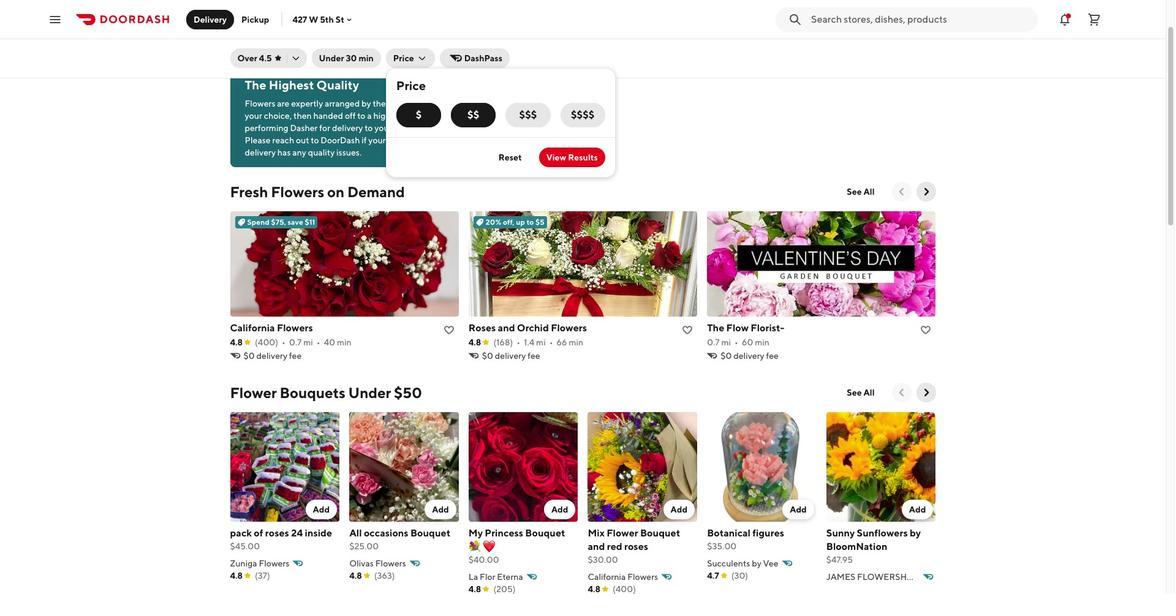 Task type: vqa. For each thing, say whether or not it's contained in the screenshot.
the $40.00 at the left
yes



Task type: locate. For each thing, give the bounding box(es) containing it.
delivery for the flow florist-
[[734, 351, 765, 361]]

0 horizontal spatial mi
[[304, 338, 313, 348]]

your down high
[[375, 123, 392, 133]]

2 see from the top
[[847, 388, 862, 398]]

4 • from the left
[[550, 338, 553, 348]]

flowers are expertly arranged by the florist of your choice, then handed off to a high performing dasher for delivery to your door. please reach out to doordash if your flower delivery has any quality issues.
[[245, 99, 420, 158]]

1 fee from the left
[[289, 351, 302, 361]]

1 horizontal spatial roses
[[625, 541, 649, 553]]

$​0 delivery fee down the 60
[[721, 351, 779, 361]]

flowers up (37)
[[259, 559, 290, 569]]

botanical figures $35.00
[[708, 528, 785, 552]]

fee down 1.4
[[528, 351, 540, 361]]

off
[[345, 111, 356, 121]]

1 vertical spatial and
[[588, 541, 605, 553]]

2 horizontal spatial $​0
[[721, 351, 732, 361]]

0 vertical spatial your
[[245, 111, 262, 121]]

sunflowers
[[857, 528, 908, 539]]

previous button of carousel image
[[896, 186, 908, 198], [896, 387, 908, 399]]

over 4.5
[[238, 53, 272, 63]]

2 mi from the left
[[537, 338, 546, 348]]

0 horizontal spatial fee
[[289, 351, 302, 361]]

add for sunny sunflowers by bloomnation
[[910, 505, 927, 515]]

all for $50
[[864, 388, 875, 398]]

roses
[[265, 528, 289, 539], [625, 541, 649, 553]]

1 vertical spatial see all link
[[840, 383, 883, 403]]

bloomnation
[[827, 541, 888, 553]]

out
[[296, 135, 309, 145]]

0 vertical spatial see
[[847, 187, 862, 197]]

0 horizontal spatial by
[[362, 99, 371, 109]]

(400) down $30.00
[[613, 585, 636, 594]]

and
[[498, 322, 515, 334], [588, 541, 605, 553]]

1 horizontal spatial 0.7
[[708, 338, 720, 348]]

1 horizontal spatial under
[[349, 384, 391, 402]]

1 horizontal spatial california
[[588, 572, 626, 582]]

price button
[[386, 48, 435, 68]]

0 vertical spatial roses
[[265, 528, 289, 539]]

min right 30
[[359, 53, 374, 63]]

st
[[336, 14, 344, 24]]

by
[[362, 99, 371, 109], [910, 528, 922, 539], [752, 559, 762, 569]]

save
[[288, 218, 303, 227]]

min right 66
[[569, 338, 584, 348]]

3 bouquet from the left
[[641, 528, 681, 539]]

under left $50
[[349, 384, 391, 402]]

6 add from the left
[[910, 505, 927, 515]]

$$ button
[[451, 103, 496, 128]]

flower inside mix flower bouquet and red roses $30.00
[[607, 528, 639, 539]]

mi down flow
[[722, 338, 731, 348]]

delivery down • 0.7 mi • 40 min
[[257, 351, 288, 361]]

fee down florist-
[[767, 351, 779, 361]]

mi left 40
[[304, 338, 313, 348]]

red
[[607, 541, 623, 553]]

2 horizontal spatial mi
[[722, 338, 731, 348]]

66
[[557, 338, 567, 348]]

1 horizontal spatial by
[[752, 559, 762, 569]]

1 add from the left
[[313, 505, 330, 515]]

2 horizontal spatial bouquet
[[641, 528, 681, 539]]

see all for flower bouquets under $50
[[847, 388, 875, 398]]

under inside "link"
[[349, 384, 391, 402]]

all left next button of carousel image at the top right of page
[[864, 187, 875, 197]]

24
[[291, 528, 303, 539]]

2 bouquet from the left
[[526, 528, 566, 539]]

by up a
[[362, 99, 371, 109]]

roses inside mix flower bouquet and red roses $30.00
[[625, 541, 649, 553]]

mi for and
[[537, 338, 546, 348]]

delivery down the 60
[[734, 351, 765, 361]]

0.7
[[289, 338, 302, 348], [708, 338, 720, 348]]

2 add from the left
[[432, 505, 449, 515]]

1 horizontal spatial $​0 delivery fee
[[482, 351, 540, 361]]

0 horizontal spatial $​0
[[244, 351, 255, 361]]

roses right the red at the right bottom of page
[[625, 541, 649, 553]]

1 vertical spatial roses
[[625, 541, 649, 553]]

fee down • 0.7 mi • 40 min
[[289, 351, 302, 361]]

2 horizontal spatial $​0 delivery fee
[[721, 351, 779, 361]]

to
[[358, 111, 366, 121], [365, 123, 373, 133], [311, 135, 319, 145], [527, 218, 534, 227]]

1 vertical spatial all
[[864, 388, 875, 398]]

min right the 60
[[755, 338, 770, 348]]

(400)
[[255, 338, 278, 348], [613, 585, 636, 594]]

427
[[293, 14, 307, 24]]

1 vertical spatial california flowers
[[588, 572, 659, 582]]

0 horizontal spatial roses
[[265, 528, 289, 539]]

•
[[282, 338, 286, 348], [317, 338, 320, 348], [517, 338, 521, 348], [550, 338, 553, 348], [735, 338, 739, 348]]

previous button of carousel image for fresh flowers on demand
[[896, 186, 908, 198]]

sunny
[[827, 528, 855, 539]]

min
[[359, 53, 374, 63], [337, 338, 352, 348], [569, 338, 584, 348], [755, 338, 770, 348]]

1 previous button of carousel image from the top
[[896, 186, 908, 198]]

a
[[367, 111, 372, 121]]

expertly
[[291, 99, 323, 109]]

under 30 min
[[319, 53, 374, 63]]

1 mi from the left
[[304, 338, 313, 348]]

0 vertical spatial previous button of carousel image
[[896, 186, 908, 198]]

under
[[319, 53, 344, 63], [349, 384, 391, 402]]

0 vertical spatial of
[[412, 99, 420, 109]]

add
[[313, 505, 330, 515], [432, 505, 449, 515], [552, 505, 569, 515], [671, 505, 688, 515], [790, 505, 807, 515], [910, 505, 927, 515]]

flowers up the (363)
[[376, 559, 406, 569]]

2 vertical spatial by
[[752, 559, 762, 569]]

are
[[277, 99, 290, 109]]

4 add from the left
[[671, 505, 688, 515]]

see all for fresh flowers on demand
[[847, 187, 875, 197]]

0 horizontal spatial the
[[245, 78, 267, 92]]

0.7 left 40
[[289, 338, 302, 348]]

0 vertical spatial under
[[319, 53, 344, 63]]

flowers up • 0.7 mi • 40 min
[[277, 322, 313, 334]]

0 horizontal spatial flower
[[230, 384, 277, 402]]

1 horizontal spatial of
[[412, 99, 420, 109]]

add for botanical figures
[[790, 505, 807, 515]]

by right sunflowers at the right
[[910, 528, 922, 539]]

$25.00
[[350, 542, 379, 552]]

4.8 for my princess bouquet 💐 ❤️
[[469, 585, 482, 594]]

flower up the red at the right bottom of page
[[607, 528, 639, 539]]

2 see all from the top
[[847, 388, 875, 398]]

0 horizontal spatial bouquet
[[411, 528, 451, 539]]

0 horizontal spatial under
[[319, 53, 344, 63]]

1 vertical spatial of
[[254, 528, 263, 539]]

all occasions bouquet $25.00
[[350, 528, 451, 552]]

to down a
[[365, 123, 373, 133]]

mi for flowers
[[304, 338, 313, 348]]

previous button of carousel image left next button of carousel image at the top right of page
[[896, 186, 908, 198]]

see all link
[[840, 182, 883, 202], [840, 383, 883, 403]]

the left flow
[[708, 322, 725, 334]]

on
[[327, 183, 345, 200]]

1 vertical spatial under
[[349, 384, 391, 402]]

1 bouquet from the left
[[411, 528, 451, 539]]

$​0 for california
[[244, 351, 255, 361]]

flowers up "save"
[[271, 183, 324, 200]]

see for flower bouquets under $50
[[847, 388, 862, 398]]

(400) left • 0.7 mi • 40 min
[[255, 338, 278, 348]]

by left the vee
[[752, 559, 762, 569]]

w
[[309, 14, 318, 24]]

2 see all link from the top
[[840, 383, 883, 403]]

0 vertical spatial see all link
[[840, 182, 883, 202]]

fee for flowers
[[289, 351, 302, 361]]

1 horizontal spatial and
[[588, 541, 605, 553]]

the down the over 4.5
[[245, 78, 267, 92]]

add button
[[306, 500, 337, 520], [306, 500, 337, 520], [425, 500, 457, 520], [425, 500, 457, 520], [544, 500, 576, 520], [664, 500, 695, 520], [783, 500, 815, 520], [783, 500, 815, 520], [902, 500, 934, 520], [902, 500, 934, 520]]

2 vertical spatial your
[[369, 135, 386, 145]]

2 0.7 from the left
[[708, 338, 720, 348]]

1 vertical spatial see all
[[847, 388, 875, 398]]

1 $​0 from the left
[[244, 351, 255, 361]]

mi
[[304, 338, 313, 348], [537, 338, 546, 348], [722, 338, 731, 348]]

vee
[[764, 559, 779, 569]]

0 vertical spatial california
[[230, 322, 275, 334]]

0 items, open order cart image
[[1088, 12, 1102, 27]]

over
[[238, 53, 257, 63]]

1 horizontal spatial flower
[[607, 528, 639, 539]]

1 vertical spatial california
[[588, 572, 626, 582]]

and up (168)
[[498, 322, 515, 334]]

1 vertical spatial flower
[[607, 528, 639, 539]]

1 $​0 delivery fee from the left
[[244, 351, 302, 361]]

california flowers
[[230, 322, 313, 334], [588, 572, 659, 582]]

view results button
[[539, 148, 606, 167]]

2 horizontal spatial fee
[[767, 351, 779, 361]]

pickup
[[242, 14, 269, 24]]

choice,
[[264, 111, 292, 121]]

1 horizontal spatial the
[[708, 322, 725, 334]]

the inside the flow florist- 0.7 mi • 60 min
[[708, 322, 725, 334]]

price inside price button
[[393, 53, 414, 63]]

bouquet inside my princess bouquet 💐 ❤️ $40.00
[[526, 528, 566, 539]]

2 previous button of carousel image from the top
[[896, 387, 908, 399]]

up
[[516, 218, 525, 227]]

botanical
[[708, 528, 751, 539]]

0 horizontal spatial california flowers
[[230, 322, 313, 334]]

2 $​0 from the left
[[482, 351, 494, 361]]

spend $75, save $11
[[247, 218, 315, 227]]

1 see all link from the top
[[840, 182, 883, 202]]

0 vertical spatial (400)
[[255, 338, 278, 348]]

1 horizontal spatial fee
[[528, 351, 540, 361]]

5 • from the left
[[735, 338, 739, 348]]

california flowers up • 0.7 mi • 40 min
[[230, 322, 313, 334]]

2 $​0 delivery fee from the left
[[482, 351, 540, 361]]

0 horizontal spatial california
[[230, 322, 275, 334]]

1 horizontal spatial $​0
[[482, 351, 494, 361]]

1 horizontal spatial mi
[[537, 338, 546, 348]]

highest
[[269, 78, 314, 92]]

0 vertical spatial all
[[864, 187, 875, 197]]

4.8 for all occasions bouquet
[[350, 571, 362, 581]]

bouquet inside all occasions bouquet $25.00
[[411, 528, 451, 539]]

1 horizontal spatial (400)
[[613, 585, 636, 594]]

of up $
[[412, 99, 420, 109]]

0 horizontal spatial (400)
[[255, 338, 278, 348]]

roses left 24 at bottom
[[265, 528, 289, 539]]

all up $25.00
[[350, 528, 362, 539]]

eterna
[[497, 572, 523, 582]]

delivery down (168)
[[495, 351, 526, 361]]

the
[[245, 78, 267, 92], [708, 322, 725, 334]]

0 vertical spatial flower
[[230, 384, 277, 402]]

0.7 inside the flow florist- 0.7 mi • 60 min
[[708, 338, 720, 348]]

2 horizontal spatial by
[[910, 528, 922, 539]]

1 vertical spatial see
[[847, 388, 862, 398]]

all inside all occasions bouquet $25.00
[[350, 528, 362, 539]]

the for the flow florist- 0.7 mi • 60 min
[[708, 322, 725, 334]]

doordash
[[321, 135, 360, 145]]

add for all occasions bouquet
[[432, 505, 449, 515]]

0 horizontal spatial 0.7
[[289, 338, 302, 348]]

succulents
[[708, 559, 751, 569]]

3 $​0 delivery fee from the left
[[721, 351, 779, 361]]

all left next button of carousel icon
[[864, 388, 875, 398]]

add for pack of roses 24 inside
[[313, 505, 330, 515]]

$11
[[305, 218, 315, 227]]

1 horizontal spatial california flowers
[[588, 572, 659, 582]]

0 vertical spatial by
[[362, 99, 371, 109]]

$​0 delivery fee
[[244, 351, 302, 361], [482, 351, 540, 361], [721, 351, 779, 361]]

flower left bouquets
[[230, 384, 277, 402]]

your up performing on the top left of the page
[[245, 111, 262, 121]]

previous button of carousel image for flower bouquets under $50
[[896, 387, 908, 399]]

1 0.7 from the left
[[289, 338, 302, 348]]

mi right 1.4
[[537, 338, 546, 348]]

mix flower bouquet and red roses $30.00
[[588, 528, 681, 565]]

flow
[[727, 322, 749, 334]]

flowers inside fresh flowers on demand link
[[271, 183, 324, 200]]

1 see all from the top
[[847, 187, 875, 197]]

1 vertical spatial by
[[910, 528, 922, 539]]

$​0 delivery fee down (168)
[[482, 351, 540, 361]]

min right 40
[[337, 338, 352, 348]]

bouquet inside mix flower bouquet and red roses $30.00
[[641, 528, 681, 539]]

1 vertical spatial (400)
[[613, 585, 636, 594]]

for
[[320, 123, 331, 133]]

reach
[[273, 135, 294, 145]]

zuniga flowers
[[230, 559, 290, 569]]

0 horizontal spatial of
[[254, 528, 263, 539]]

0 horizontal spatial $​0 delivery fee
[[244, 351, 302, 361]]

pack of roses 24 inside $45.00
[[230, 528, 332, 552]]

see all
[[847, 187, 875, 197], [847, 388, 875, 398]]

my princess bouquet 💐 ❤️ $40.00
[[469, 528, 566, 565]]

of right pack on the bottom of page
[[254, 528, 263, 539]]

0 horizontal spatial and
[[498, 322, 515, 334]]

1 vertical spatial the
[[708, 322, 725, 334]]

flowers up choice,
[[245, 99, 276, 109]]

$​0 delivery fee down • 0.7 mi • 40 min
[[244, 351, 302, 361]]

1 vertical spatial previous button of carousel image
[[896, 387, 908, 399]]

to right out at the top left of the page
[[311, 135, 319, 145]]

flowers down mix flower bouquet and red roses $30.00
[[628, 572, 659, 582]]

2 fee from the left
[[528, 351, 540, 361]]

3 mi from the left
[[722, 338, 731, 348]]

your right the if
[[369, 135, 386, 145]]

0 vertical spatial the
[[245, 78, 267, 92]]

1 see from the top
[[847, 187, 862, 197]]

fresh flowers on demand link
[[230, 182, 405, 202]]

min inside the flow florist- 0.7 mi • 60 min
[[755, 338, 770, 348]]

previous button of carousel image left next button of carousel icon
[[896, 387, 908, 399]]

0 vertical spatial price
[[393, 53, 414, 63]]

0.7 left the 60
[[708, 338, 720, 348]]

4.5
[[259, 53, 272, 63]]

2 vertical spatial all
[[350, 528, 362, 539]]

(205)
[[494, 585, 516, 594]]

5 add from the left
[[790, 505, 807, 515]]

princess
[[485, 528, 524, 539]]

under left 30
[[319, 53, 344, 63]]

and down mix
[[588, 541, 605, 553]]

dashpass button
[[440, 48, 510, 68]]

$75,
[[271, 218, 286, 227]]

florist-
[[751, 322, 785, 334]]

see all link for $50
[[840, 383, 883, 403]]

1 horizontal spatial bouquet
[[526, 528, 566, 539]]

mi inside the flow florist- 0.7 mi • 60 min
[[722, 338, 731, 348]]

0 vertical spatial see all
[[847, 187, 875, 197]]

notification bell image
[[1058, 12, 1073, 27]]

427 w 5th st
[[293, 14, 344, 24]]

california flowers down $30.00
[[588, 572, 659, 582]]

occasions
[[364, 528, 409, 539]]

$​0 delivery fee for flowers
[[244, 351, 302, 361]]

price
[[393, 53, 414, 63], [397, 78, 426, 93]]



Task type: describe. For each thing, give the bounding box(es) containing it.
over 4.5 button
[[230, 48, 307, 68]]

$35.00
[[708, 542, 737, 552]]

spend
[[247, 218, 270, 227]]

$$$ button
[[506, 103, 551, 128]]

next button of carousel image
[[921, 186, 933, 198]]

❤️
[[483, 541, 495, 553]]

has
[[278, 148, 291, 158]]

flowers up 66
[[551, 322, 587, 334]]

1 • from the left
[[282, 338, 286, 348]]

30
[[346, 53, 357, 63]]

open menu image
[[48, 12, 63, 27]]

sunny sunflowers by bloomnation $47.95
[[827, 528, 922, 565]]

under 30 min button
[[312, 48, 381, 68]]

bouquet for mix flower bouquet and red roses
[[641, 528, 681, 539]]

0 vertical spatial california flowers
[[230, 322, 313, 334]]

$47.95
[[827, 555, 853, 565]]

flowers inside flowers are expertly arranged by the florist of your choice, then handed off to a high performing dasher for delivery to your door. please reach out to doordash if your flower delivery has any quality issues.
[[245, 99, 276, 109]]

$​0 for roses
[[482, 351, 494, 361]]

$
[[416, 109, 422, 121]]

issues.
[[337, 148, 362, 158]]

quality
[[317, 78, 359, 92]]

bouquets
[[280, 384, 346, 402]]

delivery for roses and orchid flowers
[[495, 351, 526, 361]]

see for fresh flowers on demand
[[847, 187, 862, 197]]

(168)
[[494, 338, 513, 348]]

dasher
[[290, 123, 318, 133]]

pack
[[230, 528, 252, 539]]

fresh flowers on demand
[[230, 183, 405, 200]]

figures
[[753, 528, 785, 539]]

4.8 for mix flower bouquet and red roses
[[588, 585, 601, 594]]

20% off, up to $5
[[486, 218, 545, 227]]

dashpass
[[465, 53, 503, 63]]

orchid
[[517, 322, 549, 334]]

flowershop
[[858, 572, 921, 582]]

results
[[568, 153, 598, 162]]

the for the highest quality
[[245, 78, 267, 92]]

60
[[742, 338, 754, 348]]

delivery
[[194, 14, 227, 24]]

under inside button
[[319, 53, 344, 63]]

if
[[362, 135, 367, 145]]

Store search: begin typing to search for stores available on DoorDash text field
[[812, 13, 1031, 26]]

delivery for california flowers
[[257, 351, 288, 361]]

$​0 delivery fee for and
[[482, 351, 540, 361]]

3 • from the left
[[517, 338, 521, 348]]

roses inside pack of roses 24 inside $45.00
[[265, 528, 289, 539]]

and inside mix flower bouquet and red roses $30.00
[[588, 541, 605, 553]]

then
[[294, 111, 312, 121]]

4.8 for pack of roses 24 inside
[[230, 571, 243, 581]]

427 w 5th st button
[[293, 14, 354, 24]]

$ button
[[397, 103, 441, 128]]

mix
[[588, 528, 605, 539]]

0 vertical spatial and
[[498, 322, 515, 334]]

fresh
[[230, 183, 268, 200]]

door.
[[394, 123, 413, 133]]

1 vertical spatial price
[[397, 78, 426, 93]]

the highest quality
[[245, 78, 359, 92]]

pickup button
[[234, 10, 277, 29]]

roses and orchid flowers
[[469, 322, 587, 334]]

• 0.7 mi • 40 min
[[282, 338, 352, 348]]

40
[[324, 338, 335, 348]]

la
[[469, 572, 478, 582]]

(37)
[[255, 571, 270, 581]]

• inside the flow florist- 0.7 mi • 60 min
[[735, 338, 739, 348]]

of inside pack of roses 24 inside $45.00
[[254, 528, 263, 539]]

demand
[[348, 183, 405, 200]]

off,
[[503, 218, 515, 227]]

to right up
[[527, 218, 534, 227]]

james flowershop
[[827, 572, 921, 582]]

zuniga
[[230, 559, 257, 569]]

high
[[374, 111, 391, 121]]

reset
[[499, 153, 522, 162]]

delivery down please
[[245, 148, 276, 158]]

see all link for demand
[[840, 182, 883, 202]]

my
[[469, 528, 483, 539]]

next button of carousel image
[[921, 387, 933, 399]]

$40.00
[[469, 555, 499, 565]]

performing
[[245, 123, 289, 133]]

arranged
[[325, 99, 360, 109]]

flower bouquets under $50 link
[[230, 383, 422, 403]]

all for demand
[[864, 187, 875, 197]]

quality
[[308, 148, 335, 158]]

of inside flowers are expertly arranged by the florist of your choice, then handed off to a high performing dasher for delivery to your door. please reach out to doordash if your flower delivery has any quality issues.
[[412, 99, 420, 109]]

• 1.4 mi • 66 min
[[517, 338, 584, 348]]

by inside flowers are expertly arranged by the florist of your choice, then handed off to a high performing dasher for delivery to your door. please reach out to doordash if your flower delivery has any quality issues.
[[362, 99, 371, 109]]

💐
[[469, 541, 481, 553]]

olivas
[[350, 559, 374, 569]]

james
[[827, 572, 856, 582]]

by inside sunny sunflowers by bloomnation $47.95
[[910, 528, 922, 539]]

1 vertical spatial your
[[375, 123, 392, 133]]

3 $​0 from the left
[[721, 351, 732, 361]]

delivery down off
[[332, 123, 363, 133]]

fee for and
[[528, 351, 540, 361]]

3 add from the left
[[552, 505, 569, 515]]

view
[[547, 153, 567, 162]]

the flow florist- 0.7 mi • 60 min
[[708, 322, 785, 348]]

$45.00
[[230, 542, 260, 552]]

inside
[[305, 528, 332, 539]]

flower inside "link"
[[230, 384, 277, 402]]

handed
[[314, 111, 343, 121]]

min inside button
[[359, 53, 374, 63]]

4.7
[[708, 571, 720, 581]]

2 • from the left
[[317, 338, 320, 348]]

olivas flowers
[[350, 559, 406, 569]]

bouquet for all occasions bouquet
[[411, 528, 451, 539]]

$50
[[394, 384, 422, 402]]

reset button
[[492, 148, 530, 167]]

bouquet for my princess bouquet 💐 ❤️
[[526, 528, 566, 539]]

$30.00
[[588, 555, 618, 565]]

roses
[[469, 322, 496, 334]]

to left a
[[358, 111, 366, 121]]

20%
[[486, 218, 502, 227]]

la flor eterna
[[469, 572, 523, 582]]

5th
[[320, 14, 334, 24]]

$5
[[536, 218, 545, 227]]

florist
[[388, 99, 410, 109]]

$$$$ button
[[561, 103, 606, 128]]

3 fee from the left
[[767, 351, 779, 361]]

(30)
[[732, 571, 749, 581]]



